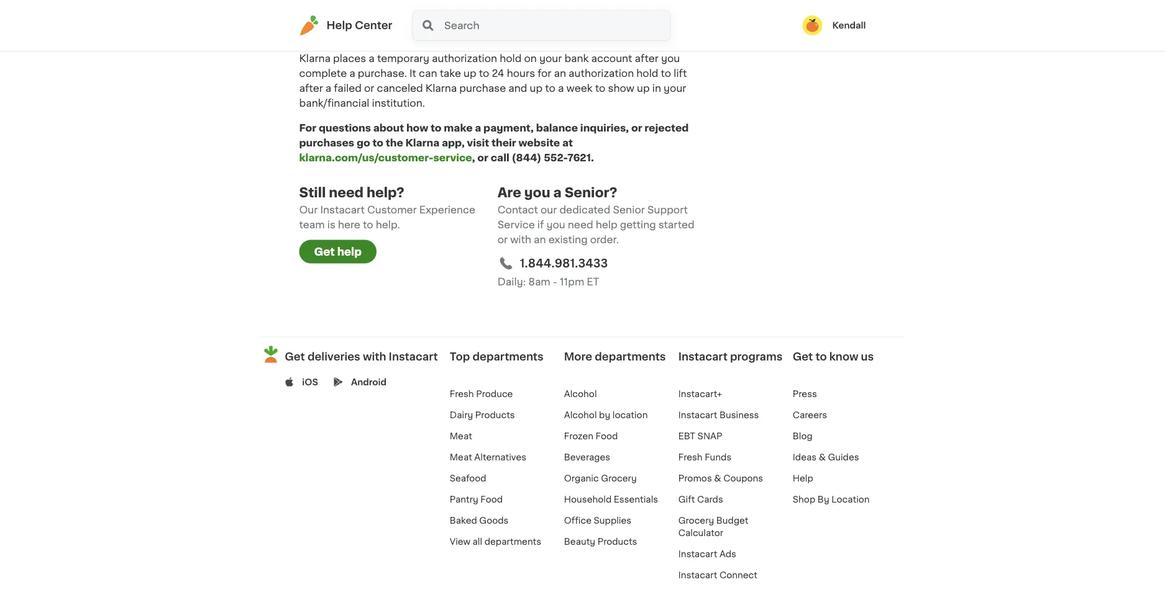 Task type: locate. For each thing, give the bounding box(es) containing it.
ios link
[[302, 376, 318, 389]]

organic grocery link
[[564, 475, 637, 484]]

and down "hours"
[[508, 83, 527, 93]]

1 horizontal spatial hold
[[636, 69, 658, 78]]

get down is
[[314, 247, 335, 257]]

0 vertical spatial need
[[329, 186, 364, 199]]

alcohol link
[[564, 390, 597, 399]]

0 horizontal spatial help
[[327, 20, 352, 31]]

0 vertical spatial help
[[596, 220, 617, 230]]

or inside "klarna places a temporary authorization hold on your bank account after you complete a purchase. it can take up to 24 hours for an authorization hold to lift after a failed or canceled klarna purchase and up to a week to show up in your bank/financial institution."
[[364, 83, 374, 93]]

promos & coupons link
[[678, 475, 763, 484]]

get for get to know us
[[793, 352, 813, 362]]

ebt snap link
[[678, 433, 722, 441]]

snap
[[697, 433, 722, 441]]

know
[[829, 352, 858, 362]]

your down lift
[[664, 83, 686, 93]]

food down alcohol by location in the bottom of the page
[[596, 433, 618, 441]]

instacart business link
[[678, 411, 759, 420]]

need inside still need help? our instacart customer experience team is here to help.
[[329, 186, 364, 199]]

1 vertical spatial meat
[[450, 454, 472, 462]]

grocery inside grocery budget calculator
[[678, 517, 714, 526]]

0 horizontal spatial your
[[539, 54, 562, 64]]

get up press
[[793, 352, 813, 362]]

1 horizontal spatial grocery
[[678, 517, 714, 526]]

balance inside for questions about how to make a payment, balance inquiries, or rejected purchases go to the klarna app, visit their website at klarna.com/us/customer-service , or call (844) 552-7621.
[[536, 123, 578, 133]]

1 horizontal spatial fresh
[[678, 454, 703, 462]]

cards
[[697, 496, 723, 505]]

to right go
[[372, 138, 383, 148]]

0 horizontal spatial and
[[378, 20, 406, 35]]

with up android link
[[363, 352, 386, 362]]

instacart left top
[[389, 352, 438, 362]]

0 horizontal spatial up
[[464, 69, 476, 78]]

0 horizontal spatial need
[[329, 186, 364, 199]]

alcohol down alcohol link
[[564, 411, 597, 420]]

1 vertical spatial an
[[534, 235, 546, 245]]

0 vertical spatial balance
[[410, 20, 470, 35]]

senior?
[[565, 186, 617, 199]]

alcohol for alcohol by location
[[564, 411, 597, 420]]

instacart image
[[299, 16, 319, 35]]

meat link
[[450, 433, 472, 441]]

help right instacart image
[[327, 20, 352, 31]]

1 horizontal spatial an
[[554, 69, 566, 78]]

to right how
[[431, 123, 441, 133]]

0 vertical spatial you
[[661, 54, 680, 64]]

instacart down instacart ads "link"
[[678, 572, 717, 580]]

seafood link
[[450, 475, 486, 484]]

departments
[[472, 352, 543, 362], [595, 352, 666, 362], [484, 538, 541, 547]]

or down purchase.
[[364, 83, 374, 93]]

frozen food link
[[564, 433, 618, 441]]

1 horizontal spatial and
[[508, 83, 527, 93]]

1 vertical spatial your
[[664, 83, 686, 93]]

help?
[[367, 186, 404, 199]]

& right ideas
[[819, 454, 826, 462]]

get help
[[314, 247, 362, 257]]

a up purchase.
[[369, 54, 375, 64]]

need inside are you a senior? contact our dedicated senior support service if you need help getting started or with an existing order.
[[568, 220, 593, 230]]

you up lift
[[661, 54, 680, 64]]

hold
[[500, 54, 522, 64], [636, 69, 658, 78]]

or inside are you a senior? contact our dedicated senior support service if you need help getting started or with an existing order.
[[498, 235, 508, 245]]

departments right more
[[595, 352, 666, 362]]

1 horizontal spatial products
[[597, 538, 637, 547]]

places
[[333, 54, 366, 64]]

instacart shopper app logo image
[[260, 344, 281, 365]]

1 vertical spatial products
[[597, 538, 637, 547]]

1 vertical spatial help
[[337, 247, 362, 257]]

pantry food
[[450, 496, 503, 505]]

press
[[793, 390, 817, 399]]

balance
[[410, 20, 470, 35], [536, 123, 578, 133]]

alcohol up 'alcohol by location' link
[[564, 390, 597, 399]]

ads
[[719, 551, 736, 559]]

an right for
[[554, 69, 566, 78]]

0 vertical spatial an
[[554, 69, 566, 78]]

with down service
[[510, 235, 531, 245]]

1 vertical spatial fresh
[[678, 454, 703, 462]]

need down dedicated
[[568, 220, 593, 230]]

and up temporary
[[378, 20, 406, 35]]

instacart for instacart ads
[[678, 551, 717, 559]]

you inside "klarna places a temporary authorization hold on your bank account after you complete a purchase. it can take up to 24 hours for an authorization hold to lift after a failed or canceled klarna purchase and up to a week to show up in your bank/financial institution."
[[661, 54, 680, 64]]

to left know
[[815, 352, 827, 362]]

android link
[[351, 376, 387, 389]]

top
[[450, 352, 470, 362]]

up
[[464, 69, 476, 78], [530, 83, 543, 93], [637, 83, 650, 93]]

you right if on the top of page
[[546, 220, 565, 230]]

0 vertical spatial fresh
[[450, 390, 474, 399]]

(844)
[[512, 153, 541, 163]]

1 horizontal spatial with
[[510, 235, 531, 245]]

1 horizontal spatial food
[[596, 433, 618, 441]]

0 horizontal spatial &
[[714, 475, 721, 484]]

up left in
[[637, 83, 650, 93]]

our
[[541, 205, 557, 215]]

fresh funds link
[[678, 454, 732, 462]]

0 vertical spatial products
[[475, 411, 515, 420]]

household
[[564, 496, 612, 505]]

0 horizontal spatial help
[[337, 247, 362, 257]]

here
[[338, 220, 360, 230]]

dairy
[[450, 411, 473, 420]]

1 vertical spatial need
[[568, 220, 593, 230]]

help link
[[793, 475, 813, 484]]

klarna down the take
[[426, 83, 457, 93]]

1 vertical spatial after
[[299, 83, 323, 93]]

help
[[596, 220, 617, 230], [337, 247, 362, 257]]

take
[[440, 69, 461, 78]]

0 horizontal spatial fresh
[[450, 390, 474, 399]]

meat down dairy
[[450, 433, 472, 441]]

0 horizontal spatial food
[[480, 496, 503, 505]]

to left lift
[[661, 69, 671, 78]]

1 horizontal spatial get
[[314, 247, 335, 257]]

website
[[518, 138, 560, 148]]

1 vertical spatial balance
[[536, 123, 578, 133]]

meat for meat alternatives
[[450, 454, 472, 462]]

meat alternatives
[[450, 454, 526, 462]]

1 vertical spatial &
[[714, 475, 721, 484]]

fresh
[[450, 390, 474, 399], [678, 454, 703, 462]]

after down complete
[[299, 83, 323, 93]]

household essentials
[[564, 496, 658, 505]]

0 vertical spatial meat
[[450, 433, 472, 441]]

up up purchase
[[464, 69, 476, 78]]

fresh up dairy
[[450, 390, 474, 399]]

products down supplies
[[597, 538, 637, 547]]

after up in
[[635, 54, 659, 64]]

a up the our
[[553, 186, 562, 199]]

0 vertical spatial with
[[510, 235, 531, 245]]

food up goods
[[480, 496, 503, 505]]

food
[[596, 433, 618, 441], [480, 496, 503, 505]]

get inside button
[[314, 247, 335, 257]]

or down service
[[498, 235, 508, 245]]

help up order. at the right of the page
[[596, 220, 617, 230]]

klarna down how
[[405, 138, 439, 148]]

frozen food
[[564, 433, 618, 441]]

0 horizontal spatial after
[[299, 83, 323, 93]]

and inside "klarna places a temporary authorization hold on your bank account after you complete a purchase. it can take up to 24 hours for an authorization hold to lift after a failed or canceled klarna purchase and up to a week to show up in your bank/financial institution."
[[508, 83, 527, 93]]

instacart down instacart+
[[678, 411, 717, 420]]

balance up the take
[[410, 20, 470, 35]]

1 horizontal spatial balance
[[536, 123, 578, 133]]

fresh down ebt
[[678, 454, 703, 462]]

departments up produce
[[472, 352, 543, 362]]

0 vertical spatial alcohol
[[564, 390, 597, 399]]

1 horizontal spatial authorization
[[569, 69, 634, 78]]

products for beauty products
[[597, 538, 637, 547]]

bank
[[564, 54, 589, 64]]

hold up "hours"
[[500, 54, 522, 64]]

2 vertical spatial you
[[546, 220, 565, 230]]

a up 'visit'
[[475, 123, 481, 133]]

balance up at
[[536, 123, 578, 133]]

frozen
[[564, 433, 593, 441]]

to left 24
[[479, 69, 489, 78]]

help down here
[[337, 247, 362, 257]]

0 horizontal spatial an
[[534, 235, 546, 245]]

instacart down calculator
[[678, 551, 717, 559]]

0 vertical spatial food
[[596, 433, 618, 441]]

0 horizontal spatial products
[[475, 411, 515, 420]]

grocery up calculator
[[678, 517, 714, 526]]

get right the 'instacart shopper app logo' at bottom left
[[285, 352, 305, 362]]

0 horizontal spatial grocery
[[601, 475, 637, 484]]

0 vertical spatial help
[[327, 20, 352, 31]]

an inside "klarna places a temporary authorization hold on your bank account after you complete a purchase. it can take up to 24 hours for an authorization hold to lift after a failed or canceled klarna purchase and up to a week to show up in your bank/financial institution."
[[554, 69, 566, 78]]

1 alcohol from the top
[[564, 390, 597, 399]]

purchases
[[299, 138, 354, 148]]

Search search field
[[443, 11, 670, 40]]

grocery budget calculator
[[678, 517, 748, 538]]

instacart ads link
[[678, 551, 736, 559]]

0 horizontal spatial authorization
[[432, 54, 497, 64]]

0 vertical spatial grocery
[[601, 475, 637, 484]]

0 horizontal spatial with
[[363, 352, 386, 362]]

fresh funds
[[678, 454, 732, 462]]

to down for
[[545, 83, 555, 93]]

team
[[299, 220, 325, 230]]

1 horizontal spatial need
[[568, 220, 593, 230]]

2 meat from the top
[[450, 454, 472, 462]]

organic grocery
[[564, 475, 637, 484]]

0 vertical spatial &
[[819, 454, 826, 462]]

gift cards link
[[678, 496, 723, 505]]

you up the our
[[524, 186, 550, 199]]

temporary
[[377, 54, 429, 64]]

instacart up instacart+
[[678, 352, 727, 362]]

hours
[[507, 69, 535, 78]]

1 vertical spatial alcohol
[[564, 411, 597, 420]]

authorization up the take
[[432, 54, 497, 64]]

1 horizontal spatial help
[[793, 475, 813, 484]]

1 meat from the top
[[450, 433, 472, 441]]

us
[[861, 352, 874, 362]]

business
[[719, 411, 759, 420]]

2 alcohol from the top
[[564, 411, 597, 420]]

get for get deliveries with instacart
[[285, 352, 305, 362]]

get
[[314, 247, 335, 257], [285, 352, 305, 362], [793, 352, 813, 362]]

1 vertical spatial help
[[793, 475, 813, 484]]

help up shop
[[793, 475, 813, 484]]

blog
[[793, 433, 812, 441]]

1 vertical spatial grocery
[[678, 517, 714, 526]]

about
[[373, 123, 404, 133]]

guides
[[828, 454, 859, 462]]

android
[[351, 378, 387, 387]]

help for help center
[[327, 20, 352, 31]]

help center link
[[299, 16, 392, 35]]

1 horizontal spatial your
[[664, 83, 686, 93]]

0 horizontal spatial hold
[[500, 54, 522, 64]]

2 horizontal spatial up
[[637, 83, 650, 93]]

help inside button
[[337, 247, 362, 257]]

fresh for fresh funds
[[678, 454, 703, 462]]

payment,
[[483, 123, 534, 133]]

help
[[327, 20, 352, 31], [793, 475, 813, 484]]

an down if on the top of page
[[534, 235, 546, 245]]

funds
[[705, 454, 732, 462]]

calculator
[[678, 530, 723, 538]]

0 horizontal spatial balance
[[410, 20, 470, 35]]

products down produce
[[475, 411, 515, 420]]

failed
[[334, 83, 362, 93]]

meat down meat link
[[450, 454, 472, 462]]

klarna up complete
[[299, 54, 331, 64]]

organic
[[564, 475, 599, 484]]

departments for top departments
[[472, 352, 543, 362]]

hold up in
[[636, 69, 658, 78]]

1 vertical spatial and
[[508, 83, 527, 93]]

instacart connect
[[678, 572, 757, 580]]

need up here
[[329, 186, 364, 199]]

1 vertical spatial with
[[363, 352, 386, 362]]

1 vertical spatial food
[[480, 496, 503, 505]]

a
[[369, 54, 375, 64], [349, 69, 355, 78], [325, 83, 331, 93], [558, 83, 564, 93], [475, 123, 481, 133], [553, 186, 562, 199]]

1 horizontal spatial &
[[819, 454, 826, 462]]

1 horizontal spatial after
[[635, 54, 659, 64]]

produce
[[476, 390, 513, 399]]

instacart+ link
[[678, 390, 722, 399]]

1 horizontal spatial help
[[596, 220, 617, 230]]

fresh produce
[[450, 390, 513, 399]]

their
[[491, 138, 516, 148]]

& down funds
[[714, 475, 721, 484]]

2 horizontal spatial get
[[793, 352, 813, 362]]

alcohol by location link
[[564, 411, 648, 420]]

you for temporary
[[661, 54, 680, 64]]

2 vertical spatial klarna
[[405, 138, 439, 148]]

0 horizontal spatial get
[[285, 352, 305, 362]]

after
[[635, 54, 659, 64], [299, 83, 323, 93]]

user avatar image
[[802, 16, 822, 35]]

authorization down account
[[569, 69, 634, 78]]

up down for
[[530, 83, 543, 93]]

alcohol for alcohol link
[[564, 390, 597, 399]]

your up for
[[539, 54, 562, 64]]

instacart up here
[[320, 205, 365, 215]]

get for get help
[[314, 247, 335, 257]]

1 vertical spatial you
[[524, 186, 550, 199]]

1.844.981.3433
[[520, 258, 608, 269]]

a inside for questions about how to make a payment, balance inquiries, or rejected purchases go to the klarna app, visit their website at klarna.com/us/customer-service , or call (844) 552-7621.
[[475, 123, 481, 133]]

to right here
[[363, 220, 373, 230]]

0 vertical spatial your
[[539, 54, 562, 64]]

grocery up household essentials link
[[601, 475, 637, 484]]



Task type: describe. For each thing, give the bounding box(es) containing it.
essentials
[[614, 496, 658, 505]]

promos & coupons
[[678, 475, 763, 484]]

dairy products
[[450, 411, 515, 420]]

you for senior?
[[546, 220, 565, 230]]

help center
[[327, 20, 392, 31]]

complete
[[299, 69, 347, 78]]

more departments
[[564, 352, 666, 362]]

deliveries
[[307, 352, 360, 362]]

with inside are you a senior? contact our dedicated senior support service if you need help getting started or with an existing order.
[[510, 235, 531, 245]]

experience
[[419, 205, 475, 215]]

klarna.com/us/customer-service link
[[299, 153, 472, 163]]

shop
[[793, 496, 815, 505]]

& for promos
[[714, 475, 721, 484]]

klarna inside for questions about how to make a payment, balance inquiries, or rejected purchases go to the klarna app, visit their website at klarna.com/us/customer-service , or call (844) 552-7621.
[[405, 138, 439, 148]]

food for pantry food
[[480, 496, 503, 505]]

0 vertical spatial authorization
[[432, 54, 497, 64]]

go
[[357, 138, 370, 148]]

instacart for instacart business
[[678, 411, 717, 420]]

1.844.981.3433 link
[[520, 255, 608, 272]]

klarna.com/us/customer-
[[299, 153, 433, 163]]

instacart programs
[[678, 352, 783, 362]]

help.
[[376, 220, 400, 230]]

institution.
[[372, 98, 425, 108]]

et
[[587, 277, 599, 287]]

careers link
[[793, 411, 827, 420]]

payments and balance inquiries
[[299, 20, 537, 35]]

-
[[553, 277, 557, 287]]

top departments
[[450, 352, 543, 362]]

baked goods link
[[450, 517, 509, 526]]

programs
[[730, 352, 783, 362]]

careers
[[793, 411, 827, 420]]

ios app store logo image
[[285, 378, 294, 387]]

at
[[562, 138, 573, 148]]

fresh for fresh produce
[[450, 390, 474, 399]]

household essentials link
[[564, 496, 658, 505]]

a down places
[[349, 69, 355, 78]]

instacart+
[[678, 390, 722, 399]]

instacart ads
[[678, 551, 736, 559]]

our
[[299, 205, 318, 215]]

11pm
[[560, 277, 584, 287]]

meat alternatives link
[[450, 454, 526, 462]]

1 vertical spatial hold
[[636, 69, 658, 78]]

instacart inside still need help? our instacart customer experience team is here to help.
[[320, 205, 365, 215]]

alcohol by location
[[564, 411, 648, 420]]

if
[[537, 220, 544, 230]]

1 horizontal spatial up
[[530, 83, 543, 93]]

gift
[[678, 496, 695, 505]]

or left rejected
[[631, 123, 642, 133]]

klarna places a temporary authorization hold on your bank account after you complete a purchase. it can take up to 24 hours for an authorization hold to lift after a failed or canceled klarna purchase and up to a week to show up in your bank/financial institution.
[[299, 54, 687, 108]]

help inside are you a senior? contact our dedicated senior support service if you need help getting started or with an existing order.
[[596, 220, 617, 230]]

service
[[433, 153, 472, 163]]

departments down goods
[[484, 538, 541, 547]]

meat for meat link
[[450, 433, 472, 441]]

0 vertical spatial and
[[378, 20, 406, 35]]

instacart for instacart programs
[[678, 352, 727, 362]]

the
[[386, 138, 403, 148]]

1 vertical spatial authorization
[[569, 69, 634, 78]]

by
[[818, 496, 829, 505]]

it
[[409, 69, 416, 78]]

0 vertical spatial after
[[635, 54, 659, 64]]

help for help "link"
[[793, 475, 813, 484]]

baked
[[450, 517, 477, 526]]

still
[[299, 186, 326, 199]]

started
[[658, 220, 694, 230]]

a left week
[[558, 83, 564, 93]]

purchase.
[[358, 69, 407, 78]]

instacart for instacart connect
[[678, 572, 717, 580]]

8am
[[528, 277, 550, 287]]

on
[[524, 54, 537, 64]]

view
[[450, 538, 470, 547]]

press link
[[793, 390, 817, 399]]

visit
[[467, 138, 489, 148]]

beauty products link
[[564, 538, 637, 547]]

1 vertical spatial klarna
[[426, 83, 457, 93]]

daily: 8am - 11pm et
[[498, 277, 599, 287]]

office
[[564, 517, 591, 526]]

0 vertical spatial hold
[[500, 54, 522, 64]]

kendall
[[832, 21, 866, 30]]

blog link
[[793, 433, 812, 441]]

grocery budget calculator link
[[678, 517, 748, 538]]

pantry
[[450, 496, 478, 505]]

0 vertical spatial klarna
[[299, 54, 331, 64]]

senior
[[613, 205, 645, 215]]

an inside are you a senior? contact our dedicated senior support service if you need help getting started or with an existing order.
[[534, 235, 546, 245]]

support
[[647, 205, 688, 215]]

to right week
[[595, 83, 605, 93]]

are
[[498, 186, 521, 199]]

existing
[[548, 235, 588, 245]]

products for dairy products
[[475, 411, 515, 420]]

how
[[406, 123, 428, 133]]

for
[[299, 123, 316, 133]]

order.
[[590, 235, 619, 245]]

view all departments link
[[450, 538, 541, 547]]

getting
[[620, 220, 656, 230]]

a inside are you a senior? contact our dedicated senior support service if you need help getting started or with an existing order.
[[553, 186, 562, 199]]

dedicated
[[559, 205, 610, 215]]

inquiries,
[[580, 123, 629, 133]]

or right ,
[[477, 153, 488, 163]]

food for frozen food
[[596, 433, 618, 441]]

lift
[[674, 69, 687, 78]]

departments for more departments
[[595, 352, 666, 362]]

office supplies
[[564, 517, 631, 526]]

fresh produce link
[[450, 390, 513, 399]]

budget
[[716, 517, 748, 526]]

24
[[492, 69, 504, 78]]

android play store logo image
[[334, 378, 343, 387]]

to inside still need help? our instacart customer experience team is here to help.
[[363, 220, 373, 230]]

get help button
[[299, 240, 377, 264]]

office supplies link
[[564, 517, 631, 526]]

view all departments
[[450, 538, 541, 547]]

a down complete
[[325, 83, 331, 93]]

payments
[[299, 20, 374, 35]]

location
[[831, 496, 870, 505]]

& for ideas
[[819, 454, 826, 462]]

by
[[599, 411, 610, 420]]



Task type: vqa. For each thing, say whether or not it's contained in the screenshot.
the bottommost 'list'
no



